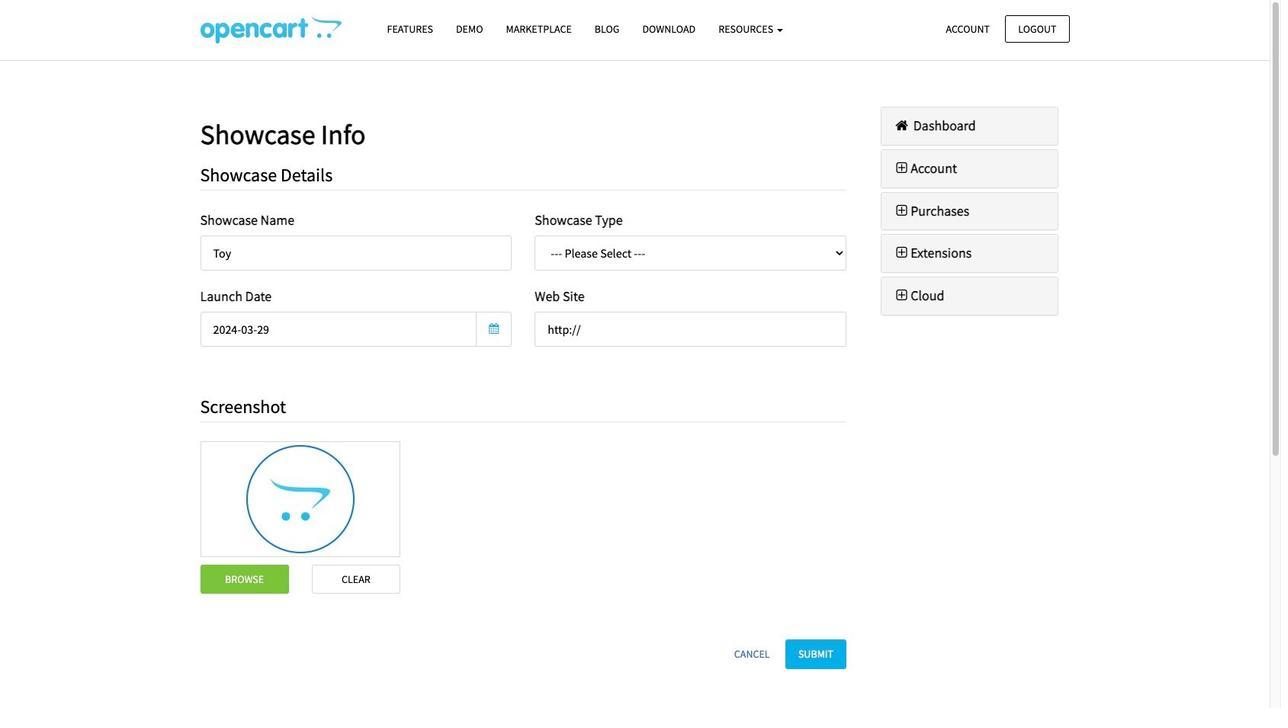 Task type: vqa. For each thing, say whether or not it's contained in the screenshot.
top plus square o icon
yes



Task type: describe. For each thing, give the bounding box(es) containing it.
home image
[[893, 119, 911, 133]]

Project Web Site text field
[[535, 312, 847, 347]]

2 plus square o image from the top
[[893, 204, 911, 218]]

2 plus square o image from the top
[[893, 289, 911, 303]]

opencart - showcase image
[[200, 16, 341, 43]]

calendar image
[[489, 324, 499, 334]]

Launch Date text field
[[200, 312, 477, 347]]



Task type: locate. For each thing, give the bounding box(es) containing it.
plus square o image
[[893, 162, 911, 175], [893, 204, 911, 218]]

1 vertical spatial plus square o image
[[893, 204, 911, 218]]

1 plus square o image from the top
[[893, 162, 911, 175]]

0 vertical spatial plus square o image
[[893, 247, 911, 260]]

1 plus square o image from the top
[[893, 247, 911, 260]]

0 vertical spatial plus square o image
[[893, 162, 911, 175]]

plus square o image
[[893, 247, 911, 260], [893, 289, 911, 303]]

1 vertical spatial plus square o image
[[893, 289, 911, 303]]

Project Name text field
[[200, 236, 512, 271]]



